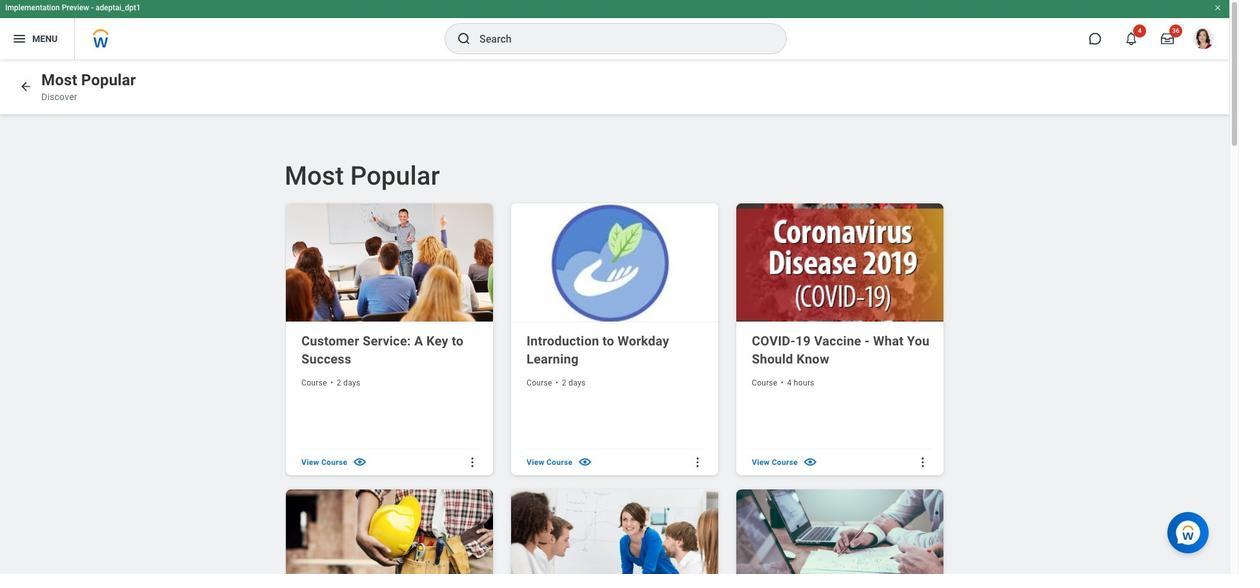 Task type: vqa. For each thing, say whether or not it's contained in the screenshot.
GMS Product Overview image at the right of page
yes



Task type: describe. For each thing, give the bounding box(es) containing it.
notifications large image
[[1125, 32, 1138, 45]]

visible image
[[353, 455, 368, 470]]

profile logan mcneil image
[[1194, 28, 1215, 52]]

arrow left image
[[19, 80, 32, 93]]

radical transparency image
[[511, 489, 721, 574]]

gms product overview image
[[737, 489, 947, 574]]



Task type: locate. For each thing, give the bounding box(es) containing it.
banner
[[0, 0, 1230, 59]]

related actions vertical image for customer service: a key to success image at the left
[[466, 456, 479, 469]]

related actions vertical image
[[466, 456, 479, 469], [692, 456, 704, 469]]

visible image for related actions vertical image
[[803, 455, 818, 470]]

2 visible image from the left
[[803, 455, 818, 470]]

justify image
[[12, 31, 27, 46]]

covid-19 vaccine - what you should know image
[[737, 203, 947, 322]]

0 horizontal spatial visible image
[[578, 455, 593, 470]]

related actions vertical image
[[917, 456, 930, 469]]

introduction to workday learning image
[[511, 203, 721, 322]]

Search Workday  search field
[[480, 25, 760, 53]]

customer service: a key to success image
[[286, 203, 496, 322]]

close environment banner image
[[1215, 4, 1222, 12]]

1 visible image from the left
[[578, 455, 593, 470]]

2 related actions vertical image from the left
[[692, 456, 704, 469]]

1 related actions vertical image from the left
[[466, 456, 479, 469]]

1 horizontal spatial visible image
[[803, 455, 818, 470]]

1 horizontal spatial related actions vertical image
[[692, 456, 704, 469]]

visible image
[[578, 455, 593, 470], [803, 455, 818, 470]]

search image
[[456, 31, 472, 46]]

0 horizontal spatial related actions vertical image
[[466, 456, 479, 469]]

visible image for related actions vertical icon for introduction to workday learning image
[[578, 455, 593, 470]]

inbox large image
[[1162, 32, 1174, 45]]

related actions vertical image for introduction to workday learning image
[[692, 456, 704, 469]]

worksite safety image
[[286, 489, 496, 574]]



